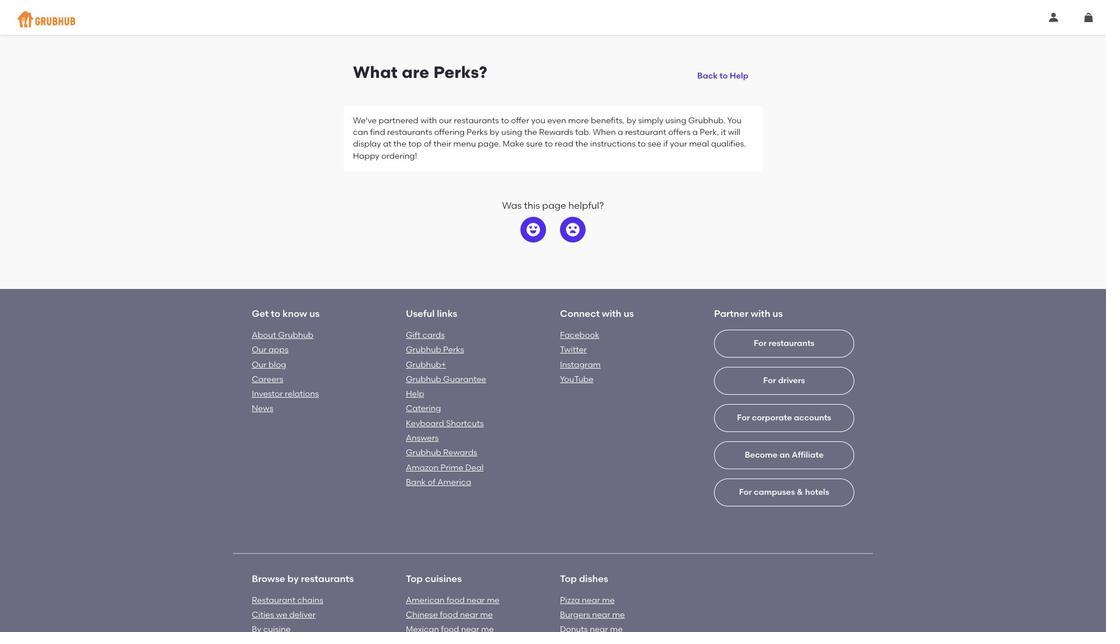 Task type: locate. For each thing, give the bounding box(es) containing it.
youtube link
[[560, 375, 594, 384]]

with for partner
[[751, 309, 771, 320]]

restaurants
[[454, 116, 499, 125], [387, 127, 432, 137], [769, 339, 815, 349], [301, 574, 354, 585]]

1 horizontal spatial a
[[693, 127, 698, 137]]

me up chinese food near me link at the left of the page
[[487, 595, 500, 605]]

help inside back to help link
[[730, 71, 749, 81]]

the up sure
[[524, 127, 537, 137]]

0 vertical spatial rewards
[[539, 127, 573, 137]]

browse by restaurants
[[252, 574, 354, 585]]

grubhub+ link
[[406, 360, 446, 370]]

know
[[283, 309, 307, 320]]

useful
[[406, 309, 435, 320]]

0 vertical spatial help
[[730, 71, 749, 81]]

qualifies.
[[711, 139, 746, 149]]

american food near me chinese food near me
[[406, 595, 500, 620]]

grubhub rewards link
[[406, 448, 477, 458]]

for campuses & hotels link
[[714, 479, 855, 617]]

grubhub down grubhub+
[[406, 375, 441, 384]]

grubhub
[[278, 330, 313, 340], [406, 345, 441, 355], [406, 375, 441, 384], [406, 448, 441, 458]]

with right connect
[[602, 309, 622, 320]]

perks
[[467, 127, 488, 137], [443, 345, 464, 355]]

grubhub inside 'about grubhub our apps our                                     blog careers investor                                     relations news'
[[278, 330, 313, 340]]

keyboard shortcuts link
[[406, 419, 484, 429]]

1 vertical spatial rewards
[[443, 448, 477, 458]]

0 vertical spatial using
[[666, 116, 687, 125]]

a up meal
[[693, 127, 698, 137]]

grubhub down know
[[278, 330, 313, 340]]

top up pizza
[[560, 574, 577, 585]]

rewards
[[539, 127, 573, 137], [443, 448, 477, 458]]

2 us from the left
[[624, 309, 634, 320]]

us
[[309, 309, 320, 320], [624, 309, 634, 320], [773, 309, 783, 320]]

1 top from the left
[[406, 574, 423, 585]]

our up careers link
[[252, 360, 267, 370]]

cuisines
[[425, 574, 462, 585]]

to
[[720, 71, 728, 81], [501, 116, 509, 125], [545, 139, 553, 149], [638, 139, 646, 149], [271, 309, 280, 320]]

0 horizontal spatial rewards
[[443, 448, 477, 458]]

your
[[670, 139, 687, 149]]

of inside gift cards grubhub perks grubhub+ grubhub guarantee help catering keyboard shortcuts answers grubhub rewards amazon prime deal bank of america
[[428, 478, 436, 487]]

for left drivers
[[764, 376, 776, 386]]

for for for restaurants
[[754, 339, 767, 349]]

us up for restaurants
[[773, 309, 783, 320]]

restaurants up chains
[[301, 574, 354, 585]]

me down the pizza near me link
[[612, 610, 625, 620]]

to down restaurant
[[638, 139, 646, 149]]

partnered
[[379, 116, 419, 125]]

0 horizontal spatial with
[[421, 116, 437, 125]]

get
[[252, 309, 269, 320]]

for left corporate
[[737, 413, 750, 423]]

small image
[[1049, 13, 1059, 22]]

with for connect
[[602, 309, 622, 320]]

0 horizontal spatial top
[[406, 574, 423, 585]]

grubhub guarantee link
[[406, 375, 486, 384]]

me
[[487, 595, 500, 605], [602, 595, 615, 605], [480, 610, 493, 620], [612, 610, 625, 620]]

about
[[252, 330, 276, 340]]

0 horizontal spatial a
[[618, 127, 623, 137]]

1 vertical spatial by
[[490, 127, 499, 137]]

news
[[252, 404, 273, 414]]

rewards down 'even'
[[539, 127, 573, 137]]

offers
[[669, 127, 691, 137]]

2 horizontal spatial with
[[751, 309, 771, 320]]

restaurants up drivers
[[769, 339, 815, 349]]

0 vertical spatial by
[[627, 116, 636, 125]]

for drivers
[[764, 376, 805, 386]]

our down about
[[252, 345, 267, 355]]

by up restaurant chains link
[[288, 574, 299, 585]]

top
[[406, 574, 423, 585], [560, 574, 577, 585]]

we
[[276, 610, 288, 620]]

a
[[618, 127, 623, 137], [693, 127, 698, 137]]

with right partner
[[751, 309, 771, 320]]

of
[[424, 139, 432, 149], [428, 478, 436, 487]]

1 horizontal spatial with
[[602, 309, 622, 320]]

1 horizontal spatial rewards
[[539, 127, 573, 137]]

to left the offer
[[501, 116, 509, 125]]

when
[[593, 127, 616, 137]]

restaurant chains link
[[252, 595, 323, 605]]

at
[[383, 139, 392, 149]]

0 horizontal spatial using
[[501, 127, 522, 137]]

help up catering
[[406, 389, 424, 399]]

back to help link
[[693, 62, 753, 83]]

2 top from the left
[[560, 574, 577, 585]]

for down partner with us
[[754, 339, 767, 349]]

partner with us
[[714, 309, 783, 320]]

grubhub down answers 'link'
[[406, 448, 441, 458]]

we've partnered with our restaurants to offer you even more benefits, by simply using grubhub. you can find restaurants offering perks by using the rewards tab. when a restaurant offers a perk, it will display at the top of their menu page. make sure to read the instructions to see if your meal qualifies. happy ordering!
[[353, 116, 746, 161]]

of right top in the top of the page
[[424, 139, 432, 149]]

using up offers
[[666, 116, 687, 125]]

2 a from the left
[[693, 127, 698, 137]]

with left our
[[421, 116, 437, 125]]

cards
[[423, 330, 445, 340]]

a up instructions
[[618, 127, 623, 137]]

guarantee
[[443, 375, 486, 384]]

for corporate accounts link
[[714, 404, 855, 543]]

us right know
[[309, 309, 320, 320]]

1 us from the left
[[309, 309, 320, 320]]

using up make
[[501, 127, 522, 137]]

cities we deliver link
[[252, 610, 316, 620]]

rewards inside we've partnered with our restaurants to offer you even more benefits, by simply using grubhub. you can find restaurants offering perks by using the rewards tab. when a restaurant offers a perk, it will display at the top of their menu page. make sure to read the instructions to see if your meal qualifies. happy ordering!
[[539, 127, 573, 137]]

if
[[664, 139, 668, 149]]

2 our from the top
[[252, 360, 267, 370]]

near down american food near me link
[[460, 610, 478, 620]]

for left campuses
[[739, 488, 752, 498]]

0 vertical spatial food
[[447, 595, 465, 605]]

1 vertical spatial food
[[440, 610, 458, 620]]

for
[[754, 339, 767, 349], [764, 376, 776, 386], [737, 413, 750, 423], [739, 488, 752, 498]]

tab.
[[575, 127, 591, 137]]

2 horizontal spatial us
[[773, 309, 783, 320]]

rewards up prime
[[443, 448, 477, 458]]

0 horizontal spatial help
[[406, 389, 424, 399]]

useful links
[[406, 309, 457, 320]]

grubhub+
[[406, 360, 446, 370]]

1 horizontal spatial perks
[[467, 127, 488, 137]]

for campuses & hotels
[[739, 488, 830, 498]]

us for connect with us
[[624, 309, 634, 320]]

of right bank
[[428, 478, 436, 487]]

links
[[437, 309, 457, 320]]

1 vertical spatial of
[[428, 478, 436, 487]]

get to know us
[[252, 309, 320, 320]]

1 vertical spatial perks
[[443, 345, 464, 355]]

the down the tab.
[[575, 139, 588, 149]]

helpful?
[[569, 200, 604, 211]]

perks down cards
[[443, 345, 464, 355]]

1 vertical spatial our
[[252, 360, 267, 370]]

0 vertical spatial our
[[252, 345, 267, 355]]

offer
[[511, 116, 529, 125]]

help right back
[[730, 71, 749, 81]]

us right connect
[[624, 309, 634, 320]]

food down american food near me link
[[440, 610, 458, 620]]

see
[[648, 139, 662, 149]]

0 horizontal spatial us
[[309, 309, 320, 320]]

help inside gift cards grubhub perks grubhub+ grubhub guarantee help catering keyboard shortcuts answers grubhub rewards amazon prime deal bank of america
[[406, 389, 424, 399]]

with inside we've partnered with our restaurants to offer you even more benefits, by simply using grubhub. you can find restaurants offering perks by using the rewards tab. when a restaurant offers a perk, it will display at the top of their menu page. make sure to read the instructions to see if your meal qualifies. happy ordering!
[[421, 116, 437, 125]]

careers link
[[252, 375, 283, 384]]

2 vertical spatial by
[[288, 574, 299, 585]]

1 horizontal spatial using
[[666, 116, 687, 125]]

perks inside gift cards grubhub perks grubhub+ grubhub guarantee help catering keyboard shortcuts answers grubhub rewards amazon prime deal bank of america
[[443, 345, 464, 355]]

deal
[[465, 463, 484, 473]]

relations
[[285, 389, 319, 399]]

1 vertical spatial help
[[406, 389, 424, 399]]

blog
[[269, 360, 286, 370]]

1 horizontal spatial top
[[560, 574, 577, 585]]

with
[[421, 116, 437, 125], [602, 309, 622, 320], [751, 309, 771, 320]]

instagram link
[[560, 360, 601, 370]]

food up chinese food near me link at the left of the page
[[447, 595, 465, 605]]

0 vertical spatial perks
[[467, 127, 488, 137]]

page
[[542, 200, 566, 211]]

what
[[353, 62, 398, 82]]

shortcuts
[[446, 419, 484, 429]]

perks up page.
[[467, 127, 488, 137]]

1 our from the top
[[252, 345, 267, 355]]

1 horizontal spatial help
[[730, 71, 749, 81]]

grubhub logo image
[[17, 7, 76, 31]]

connect
[[560, 309, 600, 320]]

for inside "link"
[[739, 488, 752, 498]]

by up page.
[[490, 127, 499, 137]]

you
[[531, 116, 546, 125]]

the
[[524, 127, 537, 137], [394, 139, 407, 149], [575, 139, 588, 149]]

are
[[402, 62, 430, 82]]

0 horizontal spatial perks
[[443, 345, 464, 355]]

gift cards grubhub perks grubhub+ grubhub guarantee help catering keyboard shortcuts answers grubhub rewards amazon prime deal bank of america
[[406, 330, 486, 487]]

top up american
[[406, 574, 423, 585]]

3 us from the left
[[773, 309, 783, 320]]

the up ordering! at the top left of page
[[394, 139, 407, 149]]

1 horizontal spatial us
[[624, 309, 634, 320]]

pizza near me burgers near me
[[560, 595, 625, 620]]

apps
[[269, 345, 289, 355]]

catering link
[[406, 404, 441, 414]]

keyboard
[[406, 419, 444, 429]]

small image
[[1084, 13, 1094, 22]]

restaurants up the menu
[[454, 116, 499, 125]]

0 vertical spatial of
[[424, 139, 432, 149]]

by up restaurant
[[627, 116, 636, 125]]

happy
[[353, 151, 380, 161]]



Task type: vqa. For each thing, say whether or not it's contained in the screenshot.
"FACEBOOK" link
yes



Task type: describe. For each thing, give the bounding box(es) containing it.
become an affiliate
[[745, 450, 824, 460]]

of inside we've partnered with our restaurants to offer you even more benefits, by simply using grubhub. you can find restaurants offering perks by using the rewards tab. when a restaurant offers a perk, it will display at the top of their menu page. make sure to read the instructions to see if your meal qualifies. happy ordering!
[[424, 139, 432, 149]]

gift
[[406, 330, 421, 340]]

read
[[555, 139, 574, 149]]

burgers
[[560, 610, 590, 620]]

facebook twitter instagram youtube
[[560, 330, 601, 384]]

for corporate accounts
[[737, 413, 832, 423]]

restaurant
[[252, 595, 296, 605]]

their
[[434, 139, 452, 149]]

hotels
[[805, 488, 830, 498]]

make
[[503, 139, 524, 149]]

grubhub.
[[689, 116, 726, 125]]

chinese food near me link
[[406, 610, 493, 620]]

this page was not helpful image
[[566, 223, 580, 237]]

become
[[745, 450, 778, 460]]

twitter
[[560, 345, 587, 355]]

was
[[502, 200, 522, 211]]

to right the "get" on the left
[[271, 309, 280, 320]]

top cuisines
[[406, 574, 462, 585]]

corporate
[[752, 413, 792, 423]]

&
[[797, 488, 803, 498]]

you
[[728, 116, 742, 125]]

what are perks?
[[353, 62, 488, 82]]

back to help
[[698, 71, 749, 81]]

grubhub down gift cards link
[[406, 345, 441, 355]]

twitter link
[[560, 345, 587, 355]]

affiliate
[[792, 450, 824, 460]]

0 horizontal spatial the
[[394, 139, 407, 149]]

perks inside we've partnered with our restaurants to offer you even more benefits, by simply using grubhub. you can find restaurants offering perks by using the rewards tab. when a restaurant offers a perk, it will display at the top of their menu page. make sure to read the instructions to see if your meal qualifies. happy ordering!
[[467, 127, 488, 137]]

bank
[[406, 478, 426, 487]]

near up chinese food near me link at the left of the page
[[467, 595, 485, 605]]

partner
[[714, 309, 749, 320]]

our
[[439, 116, 452, 125]]

me up "burgers near me" link
[[602, 595, 615, 605]]

news link
[[252, 404, 273, 414]]

even
[[548, 116, 566, 125]]

me down american food near me link
[[480, 610, 493, 620]]

investor
[[252, 389, 283, 399]]

pizza near me link
[[560, 595, 615, 605]]

2 horizontal spatial by
[[627, 116, 636, 125]]

grubhub perks link
[[406, 345, 464, 355]]

amazon
[[406, 463, 439, 473]]

browse
[[252, 574, 285, 585]]

about grubhub our apps our                                     blog careers investor                                     relations news
[[252, 330, 319, 414]]

will
[[728, 127, 741, 137]]

to right sure
[[545, 139, 553, 149]]

answers
[[406, 433, 439, 443]]

investor                                     relations link
[[252, 389, 319, 399]]

near down the pizza near me link
[[592, 610, 611, 620]]

careers
[[252, 375, 283, 384]]

our                                     blog link
[[252, 360, 286, 370]]

for for for corporate accounts
[[737, 413, 750, 423]]

restaurants up top in the top of the page
[[387, 127, 432, 137]]

burgers near me link
[[560, 610, 625, 620]]

campuses
[[754, 488, 795, 498]]

2 horizontal spatial the
[[575, 139, 588, 149]]

instructions
[[590, 139, 636, 149]]

more
[[568, 116, 589, 125]]

become an affiliate link
[[714, 442, 855, 580]]

top dishes
[[560, 574, 608, 585]]

0 horizontal spatial by
[[288, 574, 299, 585]]

us for partner with us
[[773, 309, 783, 320]]

1 a from the left
[[618, 127, 623, 137]]

help link
[[406, 389, 424, 399]]

facebook
[[560, 330, 600, 340]]

meal
[[689, 139, 709, 149]]

for for for campuses & hotels
[[739, 488, 752, 498]]

rewards inside gift cards grubhub perks grubhub+ grubhub guarantee help catering keyboard shortcuts answers grubhub rewards amazon prime deal bank of america
[[443, 448, 477, 458]]

1 horizontal spatial by
[[490, 127, 499, 137]]

menu
[[454, 139, 476, 149]]

top for top cuisines
[[406, 574, 423, 585]]

to right back
[[720, 71, 728, 81]]

accounts
[[794, 413, 832, 423]]

page.
[[478, 139, 501, 149]]

was this page helpful?
[[502, 200, 604, 211]]

for for for drivers
[[764, 376, 776, 386]]

an
[[780, 450, 790, 460]]

1 vertical spatial using
[[501, 127, 522, 137]]

offering
[[434, 127, 465, 137]]

near up "burgers near me" link
[[582, 595, 600, 605]]

amazon prime deal link
[[406, 463, 484, 473]]

dishes
[[579, 574, 608, 585]]

connect with us
[[560, 309, 634, 320]]

drivers
[[778, 376, 805, 386]]

this page was helpful image
[[526, 223, 540, 237]]

chinese
[[406, 610, 438, 620]]

can
[[353, 127, 368, 137]]

find
[[370, 127, 385, 137]]

cities
[[252, 610, 274, 620]]

1 horizontal spatial the
[[524, 127, 537, 137]]

facebook link
[[560, 330, 600, 340]]

we've
[[353, 116, 377, 125]]

restaurant chains cities we deliver
[[252, 595, 323, 620]]

display
[[353, 139, 381, 149]]

this
[[524, 200, 540, 211]]

american food near me link
[[406, 595, 500, 605]]

answers link
[[406, 433, 439, 443]]

american
[[406, 595, 445, 605]]

deliver
[[289, 610, 316, 620]]

top for top dishes
[[560, 574, 577, 585]]

gift cards link
[[406, 330, 445, 340]]

it
[[721, 127, 726, 137]]



